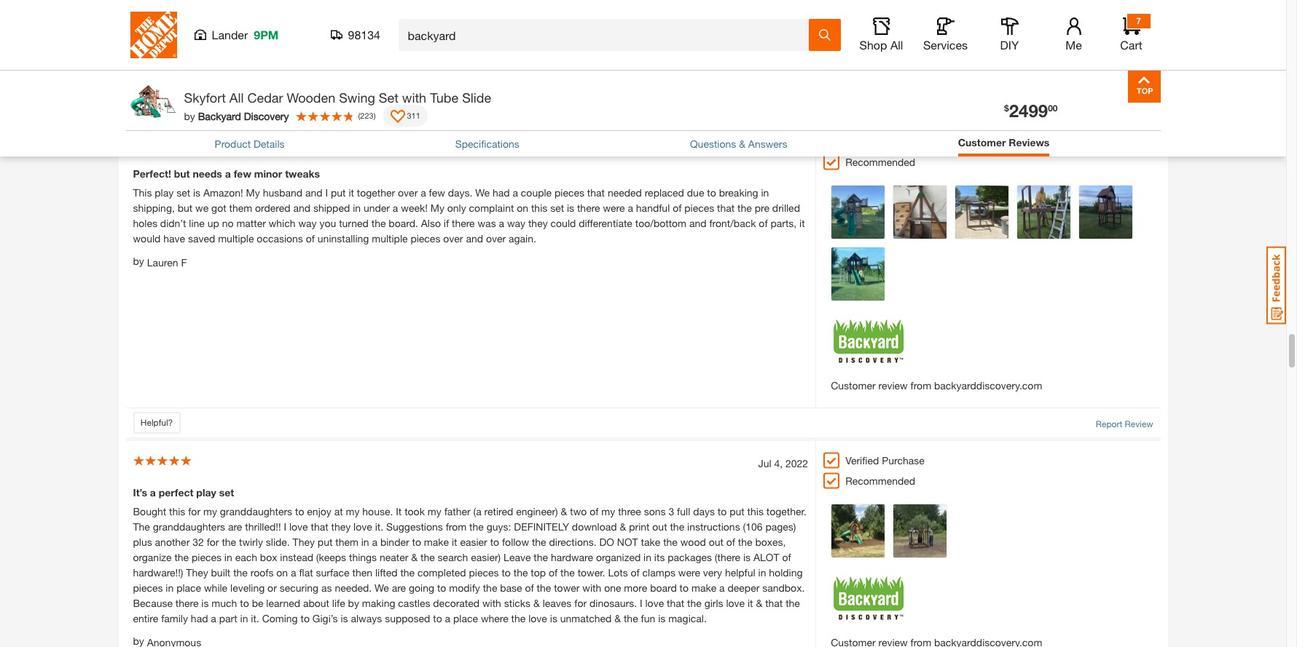 Task type: locate. For each thing, give the bounding box(es) containing it.
logo image
[[831, 316, 908, 378], [831, 573, 908, 635]]

1 vertical spatial jul
[[758, 457, 771, 470]]

helpful? button left skyfort
[[133, 93, 180, 115]]

1 horizontal spatial we
[[475, 186, 490, 199]]

by right 'life'
[[348, 597, 359, 610]]

2 2022 from the top
[[786, 457, 808, 470]]

1 horizontal spatial there
[[452, 217, 475, 229]]

0 horizontal spatial we
[[375, 582, 389, 594]]

2 vertical spatial from
[[446, 521, 467, 533]]

are down the lifted
[[392, 582, 406, 594]]

they
[[528, 217, 548, 229], [331, 521, 351, 533]]

make down very at right
[[692, 582, 717, 594]]

by inside by abby
[[133, 14, 144, 27]]

2 report review button from the top
[[1096, 418, 1153, 431]]

place left while
[[176, 582, 201, 594]]

few left days.
[[429, 186, 445, 199]]

1 2022 from the top
[[786, 138, 808, 151]]

1 horizontal spatial are
[[392, 582, 406, 594]]

pieces down due
[[684, 202, 714, 214]]

wooden
[[287, 90, 335, 106]]

they down at
[[331, 521, 351, 533]]

by for lauren
[[133, 255, 144, 267]]

with up 311
[[402, 90, 426, 106]]

on inside it's a perfect play set bought this for my granddaughters to enjoy at my house. it took my father (a retired engineer) & two of my three sons 3 full days to put this together. the granddaughters are thrilled!! i love that they love it.     suggestions from the guys: definitely download & print out the instructions  (106 pages) plus another 32 for the twirly slide. they put them in a binder to make it easier to follow the directions.    do not take the wood out of the boxes, organize the pieces in each box instead (keeps things neater & the search easier)    leave the hardware organized in its packages (there is alot of hardware!!)    they built the roofs on a flat surface then lifted the completed pieces to the top of the tower.     lots of clamps were very helpful in holding pieces in place while leveling or securing as needed.    we are going to modify the base of the tower with one more board to make a deeper sandbox. because there is much to be learned about life by making castles decorated with sticks & leaves for dinosaurs.     i love that the girls love it & that the entire family had a part in it. coming to gigi's is always supposed to a place where the love is unmatched & the fun is magical.
[[276, 567, 288, 579]]

had inside 'perfect! but needs a few minor tweaks this play set is amazon! my husband and i put it together over a few days. we had a couple pieces that needed replaced due to breaking in shipping, but we got them ordered and shipped in under a week!  my only complaint on this set is there were a handful of pieces that the pre drilled holes didn't line up no matter which way you turned the board. also if there was a way they could differentiate too/bottom and front/back of parts, it would have saved multiple occasions of uninstalling multiple pieces over and over again.'
[[493, 186, 510, 199]]

pages)
[[765, 521, 796, 533]]

full
[[677, 506, 690, 518]]

by down skyfort
[[184, 110, 195, 122]]

saved
[[188, 232, 215, 245]]

1 vertical spatial with
[[583, 582, 601, 594]]

turned
[[339, 217, 369, 229]]

0 vertical spatial had
[[493, 186, 510, 199]]

0 horizontal spatial from
[[196, 50, 219, 62]]

at
[[334, 506, 343, 518]]

customer for customer reviews
[[958, 136, 1006, 149]]

for down perfect
[[188, 506, 200, 518]]

there up family
[[176, 597, 199, 610]]

1 horizontal spatial on
[[517, 202, 528, 214]]

they left built
[[186, 567, 208, 579]]

product image image
[[129, 77, 177, 125]]

1 vertical spatial they
[[331, 521, 351, 533]]

(there
[[715, 551, 741, 564]]

not
[[617, 536, 638, 549]]

i inside 'perfect! but needs a few minor tweaks this play set is amazon! my husband and i put it together over a few days. we had a couple pieces that needed replaced due to breaking in shipping, but we got them ordered and shipped in under a week!  my only complaint on this set is there were a handful of pieces that the pre drilled holes didn't line up no matter which way you turned the board. also if there was a way they could differentiate too/bottom and front/back of parts, it would have saved multiple occasions of uninstalling multiple pieces over and over again.'
[[325, 186, 328, 199]]

granddaughters up thrilled!!
[[220, 506, 292, 518]]

shipped
[[313, 202, 350, 214]]

top button
[[1128, 70, 1161, 103]]

from inside it's a perfect play set bought this for my granddaughters to enjoy at my house. it took my father (a retired engineer) & two of my three sons 3 full days to put this together. the granddaughters are thrilled!! i love that they love it.     suggestions from the guys: definitely download & print out the instructions  (106 pages) plus another 32 for the twirly slide. they put them in a binder to make it easier to follow the directions.    do not take the wood out of the boxes, organize the pieces in each box instead (keeps things neater & the search easier)    leave the hardware organized in its packages (there is alot of hardware!!)    they built the roofs on a flat surface then lifted the completed pieces to the top of the tower.     lots of clamps were very helpful in holding pieces in place while leveling or securing as needed.    we are going to modify the base of the tower with one more board to make a deeper sandbox. because there is much to be learned about life by making castles decorated with sticks & leaves for dinosaurs.     i love that the girls love it & that the entire family had a part in it. coming to gigi's is always supposed to a place where the love is unmatched & the fun is magical.
[[446, 521, 467, 533]]

are up twirly
[[228, 521, 242, 533]]

slide.
[[266, 536, 290, 549]]

it. down the house.
[[375, 521, 383, 533]]

(keeps
[[316, 551, 346, 564]]

binder
[[380, 536, 409, 549]]

1 review from the top
[[1125, 100, 1153, 111]]

(
[[358, 111, 360, 120]]

the down neater at the bottom
[[400, 567, 415, 579]]

2 horizontal spatial this
[[747, 506, 764, 518]]

2 vertical spatial put
[[318, 536, 333, 549]]

0 horizontal spatial i
[[284, 521, 286, 533]]

0 vertical spatial jul
[[753, 138, 766, 151]]

clamps
[[642, 567, 676, 579]]

1 vertical spatial helpful?
[[140, 417, 173, 428]]

built
[[211, 567, 231, 579]]

all up by backyard discovery
[[229, 90, 244, 106]]

all right shop
[[890, 38, 903, 52]]

1 horizontal spatial way
[[507, 217, 525, 229]]

week!
[[401, 202, 428, 214]]

a down decorated
[[445, 613, 450, 625]]

0 vertical spatial they
[[293, 536, 315, 549]]

this
[[531, 202, 547, 214], [169, 506, 185, 518], [747, 506, 764, 518]]

report review for by
[[1096, 100, 1153, 111]]

to inside 'perfect! but needs a few minor tweaks this play set is amazon! my husband and i put it together over a few days. we had a couple pieces that needed replaced due to breaking in shipping, but we got them ordered and shipped in under a week!  my only complaint on this set is there were a handful of pieces that the pre drilled holes didn't line up no matter which way you turned the board. also if there was a way they could differentiate too/bottom and front/back of parts, it would have saved multiple occasions of uninstalling multiple pieces over and over again.'
[[707, 186, 716, 199]]

that down the 'sandbox.'
[[765, 597, 783, 610]]

to right due
[[707, 186, 716, 199]]

0 vertical spatial from
[[196, 50, 219, 62]]

multiple down board.
[[372, 232, 408, 245]]

1 vertical spatial report
[[1096, 419, 1122, 430]]

2 horizontal spatial with
[[583, 582, 601, 594]]

1 vertical spatial we
[[375, 582, 389, 594]]

minor
[[254, 167, 282, 180]]

4,
[[774, 457, 783, 470]]

0 vertical spatial customer
[[958, 136, 1006, 149]]

in down alot
[[758, 567, 766, 579]]

also
[[421, 217, 441, 229]]

multiple down the no
[[218, 232, 254, 245]]

1 helpful? button from the top
[[133, 93, 180, 115]]

& down deeper
[[756, 597, 762, 610]]

have
[[163, 232, 185, 245]]

reviews
[[1009, 136, 1050, 149]]

display image
[[390, 110, 405, 125]]

0 vertical spatial report review button
[[1096, 99, 1153, 112]]

way
[[298, 217, 317, 229], [507, 217, 525, 229]]

pre
[[755, 202, 770, 214]]

1 horizontal spatial few
[[429, 186, 445, 199]]

for up unmatched
[[574, 597, 587, 610]]

1 recommended from the top
[[845, 156, 915, 168]]

they up again.
[[528, 217, 548, 229]]

my up also
[[430, 202, 444, 214]]

this down perfect
[[169, 506, 185, 518]]

2022 right 12,
[[786, 138, 808, 151]]

0 vertical spatial it.
[[375, 521, 383, 533]]

1 way from the left
[[298, 217, 317, 229]]

helpful? up the it's
[[140, 417, 173, 428]]

1 horizontal spatial for
[[207, 536, 219, 549]]

helpful? left skyfort
[[140, 98, 173, 109]]

1 horizontal spatial this
[[531, 202, 547, 214]]

i up shipped on the top left of page
[[325, 186, 328, 199]]

recommended for jul 4, 2022
[[845, 475, 915, 487]]

0 vertical spatial all
[[890, 38, 903, 52]]

1 vertical spatial play
[[196, 487, 216, 499]]

0 horizontal spatial place
[[176, 582, 201, 594]]

of up the holding
[[782, 551, 791, 564]]

all for skyfort
[[229, 90, 244, 106]]

guys:
[[487, 521, 511, 533]]

0 horizontal spatial were
[[603, 202, 625, 214]]

of right "occasions"
[[306, 232, 315, 245]]

0 vertical spatial we
[[475, 186, 490, 199]]

2 report from the top
[[1096, 419, 1122, 430]]

0 vertical spatial helpful?
[[140, 98, 173, 109]]

alot
[[754, 551, 779, 564]]

2 report review from the top
[[1096, 419, 1153, 430]]

0 horizontal spatial are
[[228, 521, 242, 533]]

with down 'tower.'
[[583, 582, 601, 594]]

1 vertical spatial all
[[229, 90, 244, 106]]

it
[[396, 506, 402, 518]]

retired
[[484, 506, 513, 518]]

2 review from the top
[[1125, 419, 1153, 430]]

report review for jul 12, 2022
[[1096, 419, 1153, 430]]

a down needed
[[628, 202, 633, 214]]

feedback link image
[[1267, 246, 1286, 325]]

where
[[481, 613, 508, 625]]

by left abby button
[[133, 14, 144, 27]]

1 horizontal spatial they
[[528, 217, 548, 229]]

abby button
[[147, 14, 171, 30]]

them inside it's a perfect play set bought this for my granddaughters to enjoy at my house. it took my father (a retired engineer) & two of my three sons 3 full days to put this together. the granddaughters are thrilled!! i love that they love it.     suggestions from the guys: definitely download & print out the instructions  (106 pages) plus another 32 for the twirly slide. they put them in a binder to make it easier to follow the directions.    do not take the wood out of the boxes, organize the pieces in each box instead (keeps things neater & the search easier)    leave the hardware organized in its packages (there is alot of hardware!!)    they built the roofs on a flat surface then lifted the completed pieces to the top of the tower.     lots of clamps were very helpful in holding pieces in place while leveling or securing as needed.    we are going to modify the base of the tower with one more board to make a deeper sandbox. because there is much to be learned about life by making castles decorated with sticks & leaves for dinosaurs.     i love that the girls love it & that the entire family had a part in it. coming to gigi's is always supposed to a place where the love is unmatched & the fun is magical.
[[335, 536, 358, 549]]

1 vertical spatial they
[[186, 567, 208, 579]]

services
[[923, 38, 968, 52]]

handful
[[636, 202, 670, 214]]

unmatched
[[560, 613, 612, 625]]

the down each
[[233, 567, 248, 579]]

place down decorated
[[453, 613, 478, 625]]

take
[[641, 536, 660, 549]]

matter
[[236, 217, 266, 229]]

for
[[188, 506, 200, 518], [207, 536, 219, 549], [574, 597, 587, 610]]

put up shipped on the top left of page
[[331, 186, 346, 199]]

0 horizontal spatial multiple
[[218, 232, 254, 245]]

multiple
[[218, 232, 254, 245], [372, 232, 408, 245]]

2 horizontal spatial over
[[486, 232, 506, 245]]

0 vertical spatial my
[[246, 186, 260, 199]]

sons
[[644, 506, 666, 518]]

& right sticks
[[533, 597, 540, 610]]

0 horizontal spatial on
[[276, 567, 288, 579]]

2 horizontal spatial i
[[640, 597, 642, 610]]

0 horizontal spatial them
[[229, 202, 252, 214]]

part
[[219, 613, 237, 625]]

report
[[1096, 100, 1122, 111], [1096, 419, 1122, 430]]

0 vertical spatial logo image
[[831, 316, 908, 378]]

1 report from the top
[[1096, 100, 1122, 111]]

is
[[193, 186, 200, 199], [567, 202, 574, 214], [743, 551, 751, 564], [201, 597, 209, 610], [341, 613, 348, 625], [550, 613, 557, 625], [658, 613, 666, 625]]

1 vertical spatial logo image
[[831, 573, 908, 635]]

from down lander
[[196, 50, 219, 62]]

play right perfect
[[196, 487, 216, 499]]

from down father
[[446, 521, 467, 533]]

1 vertical spatial but
[[178, 202, 193, 214]]

way up again.
[[507, 217, 525, 229]]

0 vertical spatial play
[[155, 186, 174, 199]]

this up (106
[[747, 506, 764, 518]]

entire
[[133, 613, 158, 625]]

my right at
[[346, 506, 360, 518]]

were down packages
[[678, 567, 700, 579]]

pieces down also
[[411, 232, 440, 245]]

0 horizontal spatial way
[[298, 217, 317, 229]]

a up amazon!
[[225, 167, 231, 180]]

0 vertical spatial make
[[424, 536, 449, 549]]

1 vertical spatial report review button
[[1096, 418, 1153, 431]]

1 report review button from the top
[[1096, 99, 1153, 112]]

2 helpful? button from the top
[[133, 412, 180, 434]]

& left the 'two'
[[561, 506, 567, 518]]

them inside 'perfect! but needs a few minor tweaks this play set is amazon! my husband and i put it together over a few days. we had a couple pieces that needed replaced due to breaking in shipping, but we got them ordered and shipped in under a week!  my only complaint on this set is there were a handful of pieces that the pre drilled holes didn't line up no matter which way you turned the board. also if there was a way they could differentiate too/bottom and front/back of parts, it would have saved multiple occasions of uninstalling multiple pieces over and over again.'
[[229, 202, 252, 214]]

0 vertical spatial them
[[229, 202, 252, 214]]

the left twirly
[[222, 536, 236, 549]]

0 vertical spatial they
[[528, 217, 548, 229]]

32
[[193, 536, 204, 549]]

over down if
[[443, 232, 463, 245]]

castles
[[398, 597, 430, 610]]

by abby
[[133, 14, 171, 28]]

1 horizontal spatial my
[[430, 202, 444, 214]]

1 vertical spatial it.
[[251, 613, 259, 625]]

base
[[500, 582, 522, 594]]

0 vertical spatial report
[[1096, 100, 1122, 111]]

a up week!
[[421, 186, 426, 199]]

2022 for jul 12, 2022
[[786, 138, 808, 151]]

jul left 12,
[[753, 138, 766, 151]]

3 my from the left
[[428, 506, 441, 518]]

parts,
[[771, 217, 797, 229]]

house.
[[362, 506, 393, 518]]

helpful? for jul 12, 2022
[[140, 417, 173, 428]]

helpful? button for jul 12, 2022
[[133, 412, 180, 434]]

pieces up could
[[555, 186, 584, 199]]

and down tweaks
[[305, 186, 323, 199]]

0 horizontal spatial there
[[176, 597, 199, 610]]

would
[[133, 232, 161, 245]]

this
[[133, 186, 152, 199]]

What can we help you find today? search field
[[408, 20, 808, 50]]

they
[[293, 536, 315, 549], [186, 567, 208, 579]]

report review button
[[1096, 99, 1153, 112], [1096, 418, 1153, 431]]

2 recommended from the top
[[845, 475, 915, 487]]

1 vertical spatial make
[[692, 582, 717, 594]]

1 vertical spatial had
[[191, 613, 208, 625]]

tube
[[430, 90, 458, 106]]

play up shipping,
[[155, 186, 174, 199]]

00
[[1048, 103, 1058, 114]]

1 horizontal spatial multiple
[[372, 232, 408, 245]]

1 horizontal spatial them
[[335, 536, 358, 549]]

( 223 )
[[358, 111, 376, 120]]

show
[[771, 50, 797, 62]]

1 report review from the top
[[1096, 100, 1153, 111]]

husband
[[263, 186, 303, 199]]

put
[[331, 186, 346, 199], [730, 506, 745, 518], [318, 536, 333, 549]]

by down would
[[133, 255, 144, 267]]

1 vertical spatial for
[[207, 536, 219, 549]]

1 vertical spatial them
[[335, 536, 358, 549]]

that up front/back
[[717, 202, 735, 214]]

pieces
[[555, 186, 584, 199], [684, 202, 714, 214], [411, 232, 440, 245], [192, 551, 222, 564], [469, 567, 499, 579], [133, 582, 163, 594]]

backyard
[[198, 110, 241, 122]]

1 logo image from the top
[[831, 316, 908, 378]]

amazon!
[[203, 186, 243, 199]]

the down another
[[174, 551, 189, 564]]

1 vertical spatial were
[[678, 567, 700, 579]]

0 horizontal spatial over
[[398, 186, 418, 199]]

set up didn't on the left top of the page
[[176, 186, 190, 199]]

0 vertical spatial helpful? button
[[133, 93, 180, 115]]

2 helpful? from the top
[[140, 417, 173, 428]]

and down husband
[[293, 202, 310, 214]]

1 horizontal spatial customer
[[958, 136, 1006, 149]]

0 horizontal spatial with
[[402, 90, 426, 106]]

by inside by lauren f
[[133, 255, 144, 267]]

1 vertical spatial place
[[453, 613, 478, 625]]

in
[[761, 186, 769, 199], [353, 202, 361, 214], [361, 536, 369, 549], [224, 551, 232, 564], [644, 551, 651, 564], [758, 567, 766, 579], [166, 582, 174, 594], [240, 613, 248, 625]]

make up search
[[424, 536, 449, 549]]

to left be on the left bottom
[[240, 597, 249, 610]]

0 vertical spatial few
[[234, 167, 251, 180]]

2 horizontal spatial set
[[550, 202, 564, 214]]

jul for jul 12, 2022
[[753, 138, 766, 151]]

0 horizontal spatial they
[[331, 521, 351, 533]]

a left flat
[[291, 567, 296, 579]]

0 horizontal spatial play
[[155, 186, 174, 199]]

days
[[693, 506, 715, 518]]

0 vertical spatial i
[[325, 186, 328, 199]]

0 vertical spatial put
[[331, 186, 346, 199]]

1 vertical spatial are
[[392, 582, 406, 594]]

a right was
[[499, 217, 504, 229]]

specifications button
[[455, 136, 519, 151], [455, 136, 519, 151]]

my down minor
[[246, 186, 260, 199]]

love up fun
[[645, 597, 664, 610]]

1 vertical spatial review
[[1125, 419, 1153, 430]]

that left needed
[[587, 186, 605, 199]]

1 helpful? from the top
[[140, 98, 173, 109]]

0 horizontal spatial customer
[[831, 379, 876, 392]]

1 vertical spatial on
[[276, 567, 288, 579]]

a
[[225, 167, 231, 180], [421, 186, 426, 199], [513, 186, 518, 199], [393, 202, 398, 214], [628, 202, 633, 214], [499, 217, 504, 229], [150, 487, 156, 499], [372, 536, 378, 549], [291, 567, 296, 579], [719, 582, 725, 594], [211, 613, 216, 625], [445, 613, 450, 625]]

roofs
[[251, 567, 274, 579]]

supposed
[[385, 613, 430, 625]]

on down couple
[[517, 202, 528, 214]]

were inside 'perfect! but needs a few minor tweaks this play set is amazon! my husband and i put it together over a few days. we had a couple pieces that needed replaced due to breaking in shipping, but we got them ordered and shipped in under a week!  my only complaint on this set is there were a handful of pieces that the pre drilled holes didn't line up no matter which way you turned the board. also if there was a way they could differentiate too/bottom and front/back of parts, it would have saved multiple occasions of uninstalling multiple pieces over and over again.'
[[603, 202, 625, 214]]

0 horizontal spatial out
[[652, 521, 667, 533]]

all inside "button"
[[890, 38, 903, 52]]

1 vertical spatial recommended
[[845, 475, 915, 487]]

my
[[246, 186, 260, 199], [430, 202, 444, 214]]

1 vertical spatial i
[[284, 521, 286, 533]]

1 horizontal spatial all
[[890, 38, 903, 52]]

the up completed in the bottom left of the page
[[421, 551, 435, 564]]

lander 9pm
[[212, 28, 279, 42]]

organize
[[133, 551, 172, 564]]

the down '(a'
[[469, 521, 484, 533]]

1 horizontal spatial play
[[196, 487, 216, 499]]

98134 button
[[330, 28, 381, 42]]

1 horizontal spatial had
[[493, 186, 510, 199]]

2022 for jul 4, 2022
[[786, 457, 808, 470]]

report review
[[1096, 100, 1153, 111], [1096, 419, 1153, 430]]

0 horizontal spatial this
[[169, 506, 185, 518]]

0 vertical spatial for
[[188, 506, 200, 518]]

customer reviews
[[958, 136, 1050, 149]]

0 horizontal spatial my
[[246, 186, 260, 199]]

customer reviews button
[[958, 135, 1050, 153], [958, 135, 1050, 150]]

needs
[[193, 167, 222, 180]]

it's
[[133, 487, 147, 499]]

from
[[196, 50, 219, 62], [911, 379, 931, 392], [446, 521, 467, 533]]



Task type: describe. For each thing, give the bounding box(es) containing it.
going
[[409, 582, 434, 594]]

lauren f button
[[147, 255, 187, 270]]

report for by
[[1096, 100, 1122, 111]]

it right parts,
[[799, 217, 805, 229]]

each
[[235, 551, 257, 564]]

needed.
[[335, 582, 372, 594]]

we inside it's a perfect play set bought this for my granddaughters to enjoy at my house. it took my father (a retired engineer) & two of my three sons 3 full days to put this together. the granddaughters are thrilled!! i love that they love it.     suggestions from the guys: definitely download & print out the instructions  (106 pages) plus another 32 for the twirly slide. they put them in a binder to make it easier to follow the directions.    do not take the wood out of the boxes, organize the pieces in each box instead (keeps things neater & the search easier)    leave the hardware organized in its packages (there is alot of hardware!!)    they built the roofs on a flat surface then lifted the completed pieces to the top of the tower.     lots of clamps were very helpful in holding pieces in place while leveling or securing as needed.    we are going to modify the base of the tower with one more board to make a deeper sandbox. because there is much to be learned about life by making castles decorated with sticks & leaves for dinosaurs.     i love that the girls love it & that the entire family had a part in it. coming to gigi's is always supposed to a place where the love is unmatched & the fun is magical.
[[375, 582, 389, 594]]

0 vertical spatial with
[[402, 90, 426, 106]]

& down dinosaurs.
[[614, 613, 621, 625]]

specifications
[[455, 138, 519, 150]]

skyfort all cedar wooden swing set with tube slide
[[184, 90, 491, 106]]

the up 'top'
[[534, 551, 548, 564]]

0 vertical spatial place
[[176, 582, 201, 594]]

leveling
[[230, 582, 265, 594]]

2 vertical spatial for
[[574, 597, 587, 610]]

print
[[629, 521, 650, 533]]

the left fun
[[624, 613, 638, 625]]

leaves
[[543, 597, 572, 610]]

questions
[[690, 138, 736, 150]]

tweaks
[[285, 167, 320, 180]]

to down decorated
[[433, 613, 442, 625]]

review for jul 12, 2022
[[1125, 419, 1153, 430]]

abby
[[147, 16, 171, 28]]

leave
[[504, 551, 531, 564]]

2 horizontal spatial there
[[577, 202, 600, 214]]

to up the base
[[502, 567, 511, 579]]

by lauren f
[[133, 255, 187, 269]]

me
[[1066, 38, 1082, 52]]

to down guys:
[[490, 536, 499, 549]]

$ 2499 00
[[1004, 101, 1058, 121]]

hardware
[[551, 551, 593, 564]]

breaking
[[719, 186, 758, 199]]

the home depot logo image
[[130, 12, 177, 58]]

the up magical.
[[687, 597, 702, 610]]

board.
[[389, 217, 418, 229]]

0 horizontal spatial they
[[186, 567, 208, 579]]

helpful? button for by
[[133, 93, 180, 115]]

1 horizontal spatial place
[[453, 613, 478, 625]]

is down while
[[201, 597, 209, 610]]

is down 'leaves'
[[550, 613, 557, 625]]

a up board.
[[393, 202, 398, 214]]

the up tower
[[560, 567, 575, 579]]

love down deeper
[[726, 597, 745, 610]]

1 horizontal spatial with
[[482, 597, 501, 610]]

were inside it's a perfect play set bought this for my granddaughters to enjoy at my house. it took my father (a retired engineer) & two of my three sons 3 full days to put this together. the granddaughters are thrilled!! i love that they love it.     suggestions from the guys: definitely download & print out the instructions  (106 pages) plus another 32 for the twirly slide. they put them in a binder to make it easier to follow the directions.    do not take the wood out of the boxes, organize the pieces in each box instead (keeps things neater & the search easier)    leave the hardware organized in its packages (there is alot of hardware!!)    they built the roofs on a flat surface then lifted the completed pieces to the top of the tower.     lots of clamps were very helpful in holding pieces in place while leveling or securing as needed.    we are going to modify the base of the tower with one more board to make a deeper sandbox. because there is much to be learned about life by making castles decorated with sticks & leaves for dinosaurs.     i love that the girls love it & that the entire family had a part in it. coming to gigi's is always supposed to a place where the love is unmatched & the fun is magical.
[[678, 567, 700, 579]]

they inside it's a perfect play set bought this for my granddaughters to enjoy at my house. it took my father (a retired engineer) & two of my three sons 3 full days to put this together. the granddaughters are thrilled!! i love that they love it.     suggestions from the guys: definitely download & print out the instructions  (106 pages) plus another 32 for the twirly slide. they put them in a binder to make it easier to follow the directions.    do not take the wood out of the boxes, organize the pieces in each box instead (keeps things neater & the search easier)    leave the hardware organized in its packages (there is alot of hardware!!)    they built the roofs on a flat surface then lifted the completed pieces to the top of the tower.     lots of clamps were very helpful in holding pieces in place while leveling or securing as needed.    we are going to modify the base of the tower with one more board to make a deeper sandbox. because there is much to be learned about life by making castles decorated with sticks & leaves for dinosaurs.     i love that the girls love it & that the entire family had a part in it. coming to gigi's is always supposed to a place where the love is unmatched & the fun is magical.
[[331, 521, 351, 533]]

& left answers
[[739, 138, 745, 150]]

took
[[405, 506, 425, 518]]

the left the base
[[483, 582, 497, 594]]

of up "more"
[[631, 567, 640, 579]]

or
[[268, 582, 277, 594]]

is up could
[[567, 202, 574, 214]]

the up its
[[663, 536, 678, 549]]

drilled
[[772, 202, 800, 214]]

instructions
[[687, 521, 740, 533]]

a left part
[[211, 613, 216, 625]]

perfect! but needs a few minor tweaks this play set is amazon! my husband and i put it together over a few days. we had a couple pieces that needed replaced due to breaking in shipping, but we got them ordered and shipped in under a week!  my only complaint on this set is there were a handful of pieces that the pre drilled holes didn't line up no matter which way you turned the board. also if there was a way they could differentiate too/bottom and front/back of parts, it would have saved multiple occasions of uninstalling multiple pieces over and over again.
[[133, 167, 805, 245]]

2 multiple from the left
[[372, 232, 408, 245]]

is down 'life'
[[341, 613, 348, 625]]

play inside it's a perfect play set bought this for my granddaughters to enjoy at my house. it took my father (a retired engineer) & two of my three sons 3 full days to put this together. the granddaughters are thrilled!! i love that they love it.     suggestions from the guys: definitely download & print out the instructions  (106 pages) plus another 32 for the twirly slide. they put them in a binder to make it easier to follow the directions.    do not take the wood out of the boxes, organize the pieces in each box instead (keeps things neater & the search easier)    leave the hardware organized in its packages (there is alot of hardware!!)    they built the roofs on a flat surface then lifted the completed pieces to the top of the tower.     lots of clamps were very helpful in holding pieces in place while leveling or securing as needed.    we are going to modify the base of the tower with one more board to make a deeper sandbox. because there is much to be learned about life by making castles decorated with sticks & leaves for dinosaurs.     i love that the girls love it & that the entire family had a part in it. coming to gigi's is always supposed to a place where the love is unmatched & the fun is magical.
[[196, 487, 216, 499]]

report review button for jul 12, 2022
[[1096, 418, 1153, 431]]

the down the 'sandbox.'
[[786, 597, 800, 610]]

days.
[[448, 186, 473, 199]]

set inside it's a perfect play set bought this for my granddaughters to enjoy at my house. it took my father (a retired engineer) & two of my three sons 3 full days to put this together. the granddaughters are thrilled!! i love that they love it.     suggestions from the guys: definitely download & print out the instructions  (106 pages) plus another 32 for the twirly slide. they put them in a binder to make it easier to follow the directions.    do not take the wood out of the boxes, organize the pieces in each box instead (keeps things neater & the search easier)    leave the hardware organized in its packages (there is alot of hardware!!)    they built the roofs on a flat surface then lifted the completed pieces to the top of the tower.     lots of clamps were very helpful in holding pieces in place while leveling or securing as needed.    we are going to modify the base of the tower with one more board to make a deeper sandbox. because there is much to be learned about life by making castles decorated with sticks & leaves for dinosaurs.     i love that the girls love it & that the entire family had a part in it. coming to gigi's is always supposed to a place where the love is unmatched & the fun is magical.
[[219, 487, 234, 499]]

it down deeper
[[748, 597, 753, 610]]

of right 'top'
[[549, 567, 558, 579]]

on inside 'perfect! but needs a few minor tweaks this play set is amazon! my husband and i put it together over a few days. we had a couple pieces that needed replaced due to breaking in shipping, but we got them ordered and shipped in under a week!  my only complaint on this set is there were a handful of pieces that the pre drilled holes didn't line up no matter which way you turned the board. also if there was a way they could differentiate too/bottom and front/back of parts, it would have saved multiple occasions of uninstalling multiple pieces over and over again.'
[[517, 202, 528, 214]]

by for backyard
[[184, 110, 195, 122]]

jul 4, 2022
[[758, 457, 808, 470]]

perfect!
[[133, 167, 171, 180]]

love down the house.
[[354, 521, 372, 533]]

12,
[[769, 138, 783, 151]]

perfect
[[159, 487, 193, 499]]

follow
[[502, 536, 529, 549]]

0 horizontal spatial make
[[424, 536, 449, 549]]

2 way from the left
[[507, 217, 525, 229]]

put inside 'perfect! but needs a few minor tweaks this play set is amazon! my husband and i put it together over a few days. we had a couple pieces that needed replaced due to breaking in shipping, but we got them ordered and shipped in under a week!  my only complaint on this set is there were a handful of pieces that the pre drilled holes didn't line up no matter which way you turned the board. also if there was a way they could differentiate too/bottom and front/back of parts, it would have saved multiple occasions of uninstalling multiple pieces over and over again.'
[[331, 186, 346, 199]]

the down 'top'
[[537, 582, 551, 594]]

thrilled!!
[[245, 521, 281, 533]]

tower.
[[578, 567, 605, 579]]

the down sticks
[[511, 613, 526, 625]]

a up things
[[372, 536, 378, 549]]

dinosaurs.
[[590, 597, 637, 610]]

1 vertical spatial granddaughters
[[153, 521, 225, 533]]

of down replaced
[[673, 202, 682, 214]]

show button
[[771, 49, 797, 64]]

of up (there
[[726, 536, 735, 549]]

jul for jul 4, 2022
[[758, 457, 771, 470]]

311 button
[[383, 105, 428, 127]]

customer review from backyarddiscovery.com
[[831, 379, 1042, 392]]

love down 'leaves'
[[529, 613, 547, 625]]

much
[[212, 597, 237, 610]]

1 horizontal spatial out
[[709, 536, 724, 549]]

magical.
[[668, 613, 707, 625]]

1 vertical spatial my
[[430, 202, 444, 214]]

by inside it's a perfect play set bought this for my granddaughters to enjoy at my house. it took my father (a retired engineer) & two of my three sons 3 full days to put this together. the granddaughters are thrilled!! i love that they love it.     suggestions from the guys: definitely download & print out the instructions  (106 pages) plus another 32 for the twirly slide. they put them in a binder to make it easier to follow the directions.    do not take the wood out of the boxes, organize the pieces in each box instead (keeps things neater & the search easier)    leave the hardware organized in its packages (there is alot of hardware!!)    they built the roofs on a flat surface then lifted the completed pieces to the top of the tower.     lots of clamps were very helpful in holding pieces in place while leveling or securing as needed.    we are going to modify the base of the tower with one more board to make a deeper sandbox. because there is much to be learned about life by making castles decorated with sticks & leaves for dinosaurs.     i love that the girls love it & that the entire family had a part in it. coming to gigi's is always supposed to a place where the love is unmatched & the fun is magical.
[[348, 597, 359, 610]]

modify
[[449, 582, 480, 594]]

definitely
[[514, 521, 569, 533]]

it's a perfect play set bought this for my granddaughters to enjoy at my house. it took my father (a retired engineer) & two of my three sons 3 full days to put this together. the granddaughters are thrilled!! i love that they love it.     suggestions from the guys: definitely download & print out the instructions  (106 pages) plus another 32 for the twirly slide. they put them in a binder to make it easier to follow the directions.    do not take the wood out of the boxes, organize the pieces in each box instead (keeps things neater & the search easier)    leave the hardware organized in its packages (there is alot of hardware!!)    they built the roofs on a flat surface then lifted the completed pieces to the top of the tower.     lots of clamps were very helpful in holding pieces in place while leveling or securing as needed.    we are going to modify the base of the tower with one more board to make a deeper sandbox. because there is much to be learned about life by making castles decorated with sticks & leaves for dinosaurs.     i love that the girls love it & that the entire family had a part in it. coming to gigi's is always supposed to a place where the love is unmatched & the fun is magical.
[[133, 487, 807, 625]]

pieces down easier)
[[469, 567, 499, 579]]

0 horizontal spatial for
[[188, 506, 200, 518]]

do
[[599, 536, 614, 549]]

very
[[703, 567, 722, 579]]

top
[[531, 567, 546, 579]]

helpful? for by
[[140, 98, 173, 109]]

couple
[[521, 186, 552, 199]]

and down was
[[466, 232, 483, 245]]

a right the it's
[[150, 487, 156, 499]]

is up we
[[193, 186, 200, 199]]

& up not
[[620, 521, 626, 533]]

0 vertical spatial but
[[174, 167, 190, 180]]

hardware!!)
[[133, 567, 183, 579]]

0 horizontal spatial it.
[[251, 613, 259, 625]]

1 horizontal spatial it.
[[375, 521, 383, 533]]

and down due
[[689, 217, 707, 229]]

line
[[189, 217, 205, 229]]

engineer)
[[516, 506, 558, 518]]

they inside 'perfect! but needs a few minor tweaks this play set is amazon! my husband and i put it together over a few days. we had a couple pieces that needed replaced due to breaking in shipping, but we got them ordered and shipped in under a week!  my only complaint on this set is there were a handful of pieces that the pre drilled holes didn't line up no matter which way you turned the board. also if there was a way they could differentiate too/bottom and front/back of parts, it would have saved multiple occasions of uninstalling multiple pieces over and over again.'
[[528, 217, 548, 229]]

to down completed in the bottom left of the page
[[437, 582, 446, 594]]

4 my from the left
[[601, 506, 615, 518]]

one
[[604, 582, 621, 594]]

to left enjoy
[[295, 506, 304, 518]]

1 horizontal spatial they
[[293, 536, 315, 549]]

report review button for by
[[1096, 99, 1153, 112]]

two
[[570, 506, 587, 518]]

search
[[438, 551, 468, 564]]

it left together
[[349, 186, 354, 199]]

in up built
[[224, 551, 232, 564]]

in down hardware!!)
[[166, 582, 174, 594]]

the
[[133, 521, 150, 533]]

1 vertical spatial set
[[550, 202, 564, 214]]

the down under
[[371, 217, 386, 229]]

(a
[[473, 506, 481, 518]]

was
[[478, 217, 496, 229]]

cart
[[1120, 38, 1143, 52]]

securing
[[280, 582, 319, 594]]

this inside 'perfect! but needs a few minor tweaks this play set is amazon! my husband and i put it together over a few days. we had a couple pieces that needed replaced due to breaking in shipping, but we got them ordered and shipped in under a week!  my only complaint on this set is there were a handful of pieces that the pre drilled holes didn't line up no matter which way you turned the board. also if there was a way they could differentiate too/bottom and front/back of parts, it would have saved multiple occasions of uninstalling multiple pieces over and over again.'
[[531, 202, 547, 214]]

occasions
[[257, 232, 303, 245]]

jul 12, 2022
[[753, 138, 808, 151]]

of down 'top'
[[525, 582, 534, 594]]

a up girls
[[719, 582, 725, 594]]

cedar
[[247, 90, 283, 106]]

more
[[624, 582, 647, 594]]

of up download
[[590, 506, 599, 518]]

& right neater at the bottom
[[411, 551, 418, 564]]

then
[[352, 567, 372, 579]]

1 multiple from the left
[[218, 232, 254, 245]]

0 horizontal spatial set
[[176, 186, 190, 199]]

bought
[[133, 506, 166, 518]]

of down pre
[[759, 217, 768, 229]]

suggestions
[[386, 521, 443, 533]]

customer for customer review from backyarddiscovery.com
[[831, 379, 876, 392]]

1 my from the left
[[203, 506, 217, 518]]

in right part
[[240, 613, 248, 625]]

2 logo image from the top
[[831, 573, 908, 635]]

again.
[[509, 232, 536, 245]]

the down (106
[[738, 536, 752, 549]]

the down 3
[[670, 521, 684, 533]]

all for shop
[[890, 38, 903, 52]]

is up helpful
[[743, 551, 751, 564]]

the down definitely
[[532, 536, 546, 549]]

0 horizontal spatial few
[[234, 167, 251, 180]]

recommended for jul 12, 2022
[[845, 156, 915, 168]]

pieces down '32'
[[192, 551, 222, 564]]

is right fun
[[658, 613, 666, 625]]

lifted
[[375, 567, 398, 579]]

that up magical.
[[667, 597, 684, 610]]

love down enjoy
[[289, 521, 308, 533]]

$
[[1004, 103, 1009, 114]]

wood
[[680, 536, 706, 549]]

could
[[551, 217, 576, 229]]

a left couple
[[513, 186, 518, 199]]

play inside 'perfect! but needs a few minor tweaks this play set is amazon! my husband and i put it together over a few days. we had a couple pieces that needed replaced due to breaking in shipping, but we got them ordered and shipped in under a week!  my only complaint on this set is there were a handful of pieces that the pre drilled holes didn't line up no matter which way you turned the board. also if there was a way they could differentiate too/bottom and front/back of parts, it would have saved multiple occasions of uninstalling multiple pieces over and over again.'
[[155, 186, 174, 199]]

gigi's
[[313, 613, 338, 625]]

2 horizontal spatial from
[[911, 379, 931, 392]]

223
[[360, 111, 374, 120]]

to up instructions
[[718, 506, 727, 518]]

pieces up because
[[133, 582, 163, 594]]

by for abby
[[133, 14, 144, 27]]

backyarddiscovery.com
[[934, 379, 1042, 392]]

by down entire on the left of page
[[133, 635, 147, 648]]

the down breaking on the top right
[[738, 202, 752, 214]]

twirly
[[239, 536, 263, 549]]

organized
[[596, 551, 641, 564]]

there inside it's a perfect play set bought this for my granddaughters to enjoy at my house. it took my father (a retired engineer) & two of my three sons 3 full days to put this together. the granddaughters are thrilled!! i love that they love it.     suggestions from the guys: definitely download & print out the instructions  (106 pages) plus another 32 for the twirly slide. they put them in a binder to make it easier to follow the directions.    do not take the wood out of the boxes, organize the pieces in each box instead (keeps things neater & the search easier)    leave the hardware organized in its packages (there is alot of hardware!!)    they built the roofs on a flat surface then lifted the completed pieces to the top of the tower.     lots of clamps were very helpful in holding pieces in place while leveling or securing as needed.    we are going to modify the base of the tower with one more board to make a deeper sandbox. because there is much to be learned about life by making castles decorated with sticks & leaves for dinosaurs.     i love that the girls love it & that the entire family had a part in it. coming to gigi's is always supposed to a place where the love is unmatched & the fun is magical.
[[176, 597, 199, 610]]

helpful
[[725, 567, 755, 579]]

1 horizontal spatial over
[[443, 232, 463, 245]]

neater
[[380, 551, 408, 564]]

in up turned
[[353, 202, 361, 214]]

had inside it's a perfect play set bought this for my granddaughters to enjoy at my house. it took my father (a retired engineer) & two of my three sons 3 full days to put this together. the granddaughters are thrilled!! i love that they love it.     suggestions from the guys: definitely download & print out the instructions  (106 pages) plus another 32 for the twirly slide. they put them in a binder to make it easier to follow the directions.    do not take the wood out of the boxes, organize the pieces in each box instead (keeps things neater & the search easier)    leave the hardware organized in its packages (there is alot of hardware!!)    they built the roofs on a flat surface then lifted the completed pieces to the top of the tower.     lots of clamps were very helpful in holding pieces in place while leveling or securing as needed.    we are going to modify the base of the tower with one more board to make a deeper sandbox. because there is much to be learned about life by making castles decorated with sticks & leaves for dinosaurs.     i love that the girls love it & that the entire family had a part in it. coming to gigi's is always supposed to a place where the love is unmatched & the fun is magical.
[[191, 613, 208, 625]]

to right board
[[680, 582, 689, 594]]

ordered
[[255, 202, 290, 214]]

report for jul 12, 2022
[[1096, 419, 1122, 430]]

2 vertical spatial i
[[640, 597, 642, 610]]

verified
[[845, 455, 879, 467]]

three
[[618, 506, 641, 518]]

in left its
[[644, 551, 651, 564]]

0 vertical spatial granddaughters
[[220, 506, 292, 518]]

while
[[204, 582, 227, 594]]

the down leave
[[514, 567, 528, 579]]

fun
[[641, 613, 655, 625]]

to down about
[[301, 613, 310, 625]]

enjoy
[[307, 506, 331, 518]]

that down enjoy
[[311, 521, 328, 533]]

to down suggestions
[[412, 536, 421, 549]]

we inside 'perfect! but needs a few minor tweaks this play set is amazon! my husband and i put it together over a few days. we had a couple pieces that needed replaced due to breaking in shipping, but we got them ordered and shipped in under a week!  my only complaint on this set is there were a handful of pieces that the pre drilled holes didn't line up no matter which way you turned the board. also if there was a way they could differentiate too/bottom and front/back of parts, it would have saved multiple occasions of uninstalling multiple pieces over and over again.'
[[475, 186, 490, 199]]

2 my from the left
[[346, 506, 360, 518]]

1 vertical spatial put
[[730, 506, 745, 518]]

under
[[364, 202, 390, 214]]

it up search
[[452, 536, 457, 549]]

0 vertical spatial are
[[228, 521, 242, 533]]

shop all
[[860, 38, 903, 52]]

in up things
[[361, 536, 369, 549]]

holding
[[769, 567, 803, 579]]

review for by
[[1125, 100, 1153, 111]]

in up pre
[[761, 186, 769, 199]]

if
[[444, 217, 449, 229]]



Task type: vqa. For each thing, say whether or not it's contained in the screenshot.
SECURING
yes



